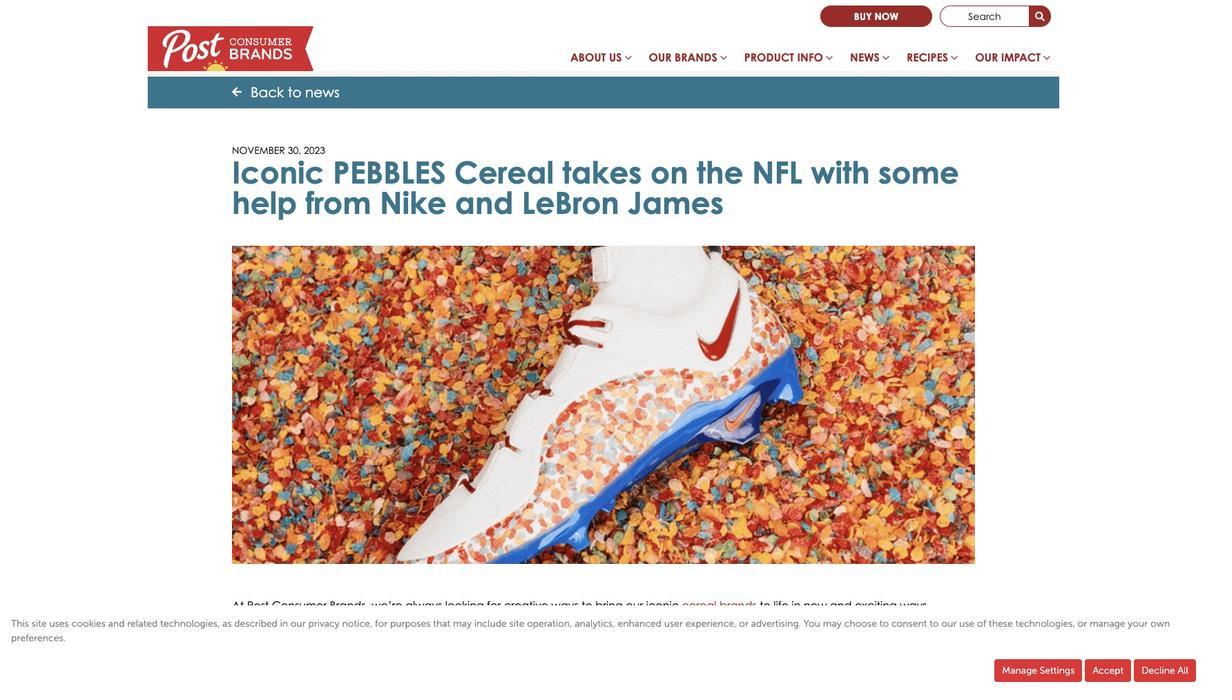 Task type: describe. For each thing, give the bounding box(es) containing it.
ways
[[552, 599, 579, 613]]

lebron
[[522, 184, 620, 221]]

enhanced
[[618, 618, 662, 630]]

this site uses cookies and related technologies, as described in our privacy notice
[[11, 618, 370, 630]]

0 horizontal spatial and
[[108, 618, 125, 630]]

all
[[1178, 665, 1189, 677]]

manage settings
[[1003, 665, 1075, 677]]

looking
[[445, 599, 484, 613]]

2 or from the left
[[1078, 618, 1088, 630]]

at
[[232, 599, 244, 613]]

decline
[[1142, 665, 1176, 677]]

decline all button
[[1134, 660, 1197, 683]]

iconic
[[232, 154, 325, 191]]

our brands link
[[641, 44, 736, 77]]

buy now menu item
[[821, 6, 933, 27]]

to down exciting
[[880, 618, 889, 630]]

about
[[571, 50, 606, 64]]

include
[[474, 618, 507, 630]]

experience,
[[686, 618, 737, 630]]

news link
[[842, 44, 899, 77]]

brands
[[720, 599, 757, 613]]

to left life
[[760, 599, 771, 613]]

,
[[370, 618, 373, 630]]

purposes
[[390, 618, 431, 630]]

accept
[[1093, 665, 1124, 677]]

takes
[[563, 154, 642, 191]]

this
[[11, 618, 29, 630]]

, for purposes that may include site operation, analytics, enhanced user experience, or advertising. you may choose to consent to our use of these technologies, or manage your own preferences.
[[11, 618, 1170, 645]]

back to news
[[251, 84, 340, 101]]

to right the back on the left
[[288, 84, 302, 101]]

ways.
[[900, 599, 930, 613]]

for inside , for purposes that may include site operation, analytics, enhanced user experience, or advertising. you may choose to consent to our use of these technologies, or manage your own preferences.
[[375, 618, 388, 630]]

creative
[[504, 599, 549, 613]]

0 vertical spatial our
[[626, 599, 643, 613]]

our inside , for purposes that may include site operation, analytics, enhanced user experience, or advertising. you may choose to consent to our use of these technologies, or manage your own preferences.
[[942, 618, 957, 630]]

in our
[[280, 618, 306, 630]]

iconic
[[646, 599, 679, 613]]

nike
[[380, 184, 447, 221]]

settings
[[1040, 665, 1075, 677]]

30,
[[288, 144, 301, 156]]

your
[[1128, 618, 1148, 630]]

to right "consent"
[[930, 618, 939, 630]]

1 site from the left
[[32, 618, 47, 630]]

the
[[697, 154, 744, 191]]

use
[[960, 618, 975, 630]]

1 may from the left
[[453, 618, 472, 630]]

our for our impact
[[976, 50, 998, 64]]

at post consumer brands, we're always looking for creative ways to bring our iconic cereal brands to life in new and exciting ways.
[[232, 599, 930, 613]]

from
[[306, 184, 371, 221]]

decline all
[[1142, 665, 1189, 677]]

with
[[811, 154, 870, 191]]

always
[[406, 599, 442, 613]]

site inside , for purposes that may include site operation, analytics, enhanced user experience, or advertising. you may choose to consent to our use of these technologies, or manage your own preferences.
[[509, 618, 525, 630]]

1 vertical spatial and
[[830, 599, 852, 613]]

related
[[127, 618, 158, 630]]

user
[[665, 618, 683, 630]]

our for our brands
[[649, 50, 672, 64]]

exciting
[[855, 599, 897, 613]]

in
[[792, 599, 801, 613]]

november
[[232, 144, 285, 156]]

back to news link
[[232, 82, 340, 103]]

and inside november 30, 2023 iconic pebbles cereal takes on the nfl with some help from nike and lebron james
[[455, 184, 514, 221]]

us
[[609, 50, 622, 64]]

new
[[804, 599, 827, 613]]

info
[[798, 50, 824, 64]]

nfl
[[752, 154, 803, 191]]

james
[[628, 184, 724, 221]]

november 30, 2023 iconic pebbles cereal takes on the nfl with some help from nike and lebron james
[[232, 144, 960, 221]]



Task type: locate. For each thing, give the bounding box(es) containing it.
recipes link
[[899, 44, 967, 77]]

our impact link
[[967, 44, 1060, 77]]

1 vertical spatial our
[[942, 618, 957, 630]]

product
[[745, 50, 795, 64]]

manage
[[1090, 618, 1126, 630]]

privacy notice link
[[308, 618, 370, 630]]

0 horizontal spatial our
[[649, 50, 672, 64]]

privacy notice
[[308, 618, 370, 630]]

for
[[487, 599, 501, 613], [375, 618, 388, 630]]

2 horizontal spatial and
[[830, 599, 852, 613]]

0 horizontal spatial our
[[626, 599, 643, 613]]

1 horizontal spatial may
[[823, 618, 842, 630]]

arrow left image
[[232, 87, 242, 98]]

these
[[989, 618, 1013, 630]]

2023
[[304, 144, 325, 156]]

for right ,
[[375, 618, 388, 630]]

consent
[[892, 618, 927, 630]]

our impact
[[976, 50, 1041, 64]]

technologies, inside , for purposes that may include site operation, analytics, enhanced user experience, or advertising. you may choose to consent to our use of these technologies, or manage your own preferences.
[[1016, 618, 1076, 630]]

None search field
[[940, 6, 1051, 27]]

help
[[232, 184, 297, 221]]

may down "looking"
[[453, 618, 472, 630]]

consumer
[[272, 599, 327, 613]]

accept button
[[1086, 660, 1132, 683]]

cookies
[[72, 618, 106, 630]]

1 or from the left
[[739, 618, 749, 630]]

post consumer brands image
[[148, 26, 314, 71]]

1 horizontal spatial site
[[509, 618, 525, 630]]

1 technologies, from the left
[[160, 618, 220, 630]]

menu containing about us
[[562, 44, 1060, 77]]

brands,
[[330, 599, 369, 613]]

may
[[453, 618, 472, 630], [823, 618, 842, 630]]

brands
[[675, 50, 718, 64]]

product info link
[[736, 44, 842, 77]]

choose
[[845, 618, 877, 630]]

pebbles
[[333, 154, 446, 191]]

technologies, right these at the bottom of the page
[[1016, 618, 1076, 630]]

0 horizontal spatial for
[[375, 618, 388, 630]]

0 horizontal spatial may
[[453, 618, 472, 630]]

cereal brands link
[[682, 599, 757, 613]]

life
[[774, 599, 789, 613]]

our left use at the bottom of the page
[[942, 618, 957, 630]]

or down brands
[[739, 618, 749, 630]]

to up analytics, at bottom
[[582, 599, 593, 613]]

some
[[879, 154, 960, 191]]

and
[[455, 184, 514, 221], [830, 599, 852, 613], [108, 618, 125, 630]]

2 vertical spatial and
[[108, 618, 125, 630]]

or left manage
[[1078, 618, 1088, 630]]

0 horizontal spatial or
[[739, 618, 749, 630]]

of
[[978, 618, 987, 630]]

our
[[649, 50, 672, 64], [976, 50, 998, 64]]

analytics,
[[575, 618, 615, 630]]

or
[[739, 618, 749, 630], [1078, 618, 1088, 630]]

own
[[1151, 618, 1170, 630]]

2 site from the left
[[509, 618, 525, 630]]

preferences.
[[11, 633, 66, 645]]

our
[[626, 599, 643, 613], [942, 618, 957, 630]]

0 horizontal spatial site
[[32, 618, 47, 630]]

impact
[[1001, 50, 1041, 64]]

0 vertical spatial for
[[487, 599, 501, 613]]

search image
[[1036, 12, 1045, 22]]

our left brands
[[649, 50, 672, 64]]

1 horizontal spatial technologies,
[[1016, 618, 1076, 630]]

recipes
[[907, 50, 949, 64]]

2 technologies, from the left
[[1016, 618, 1076, 630]]

news
[[850, 50, 880, 64]]

we're
[[372, 599, 403, 613]]

1 horizontal spatial our
[[976, 50, 998, 64]]

advertising.
[[751, 618, 801, 630]]

cereal
[[455, 154, 554, 191]]

our up enhanced
[[626, 599, 643, 613]]

may right you
[[823, 618, 842, 630]]

our brands
[[649, 50, 718, 64]]

manage settings button
[[995, 660, 1083, 683]]

on
[[651, 154, 688, 191]]

site
[[32, 618, 47, 630], [509, 618, 525, 630]]

about us link
[[562, 44, 641, 77]]

buy now
[[854, 10, 899, 22]]

described
[[234, 618, 278, 630]]

about us
[[571, 50, 622, 64]]

1 horizontal spatial our
[[942, 618, 957, 630]]

operation,
[[527, 618, 572, 630]]

site up preferences.
[[32, 618, 47, 630]]

buy
[[854, 10, 872, 22]]

2 our from the left
[[976, 50, 998, 64]]

buy now link
[[821, 6, 933, 27]]

cereal
[[682, 599, 717, 613]]

uses
[[49, 618, 69, 630]]

1 horizontal spatial or
[[1078, 618, 1088, 630]]

site down the creative
[[509, 618, 525, 630]]

1 horizontal spatial and
[[455, 184, 514, 221]]

2 may from the left
[[823, 618, 842, 630]]

news
[[305, 84, 340, 101]]

as
[[223, 618, 232, 630]]

to
[[288, 84, 302, 101], [582, 599, 593, 613], [760, 599, 771, 613], [880, 618, 889, 630], [930, 618, 939, 630]]

manage
[[1003, 665, 1038, 677]]

fruity pebbles nike lebron 4 vapor edge football cleat image
[[232, 246, 975, 565]]

that
[[433, 618, 451, 630]]

menu
[[562, 44, 1060, 77]]

product info
[[745, 50, 824, 64]]

for up include
[[487, 599, 501, 613]]

Search text field
[[940, 6, 1030, 27]]

1 our from the left
[[649, 50, 672, 64]]

1 vertical spatial for
[[375, 618, 388, 630]]

now
[[875, 10, 899, 22]]

technologies, left as
[[160, 618, 220, 630]]

our left impact
[[976, 50, 998, 64]]

bring
[[596, 599, 623, 613]]

back
[[251, 84, 284, 101]]

0 vertical spatial and
[[455, 184, 514, 221]]

you
[[804, 618, 821, 630]]

technologies,
[[160, 618, 220, 630], [1016, 618, 1076, 630]]

0 horizontal spatial technologies,
[[160, 618, 220, 630]]

1 horizontal spatial for
[[487, 599, 501, 613]]



Task type: vqa. For each thing, say whether or not it's contained in the screenshot.
right our
yes



